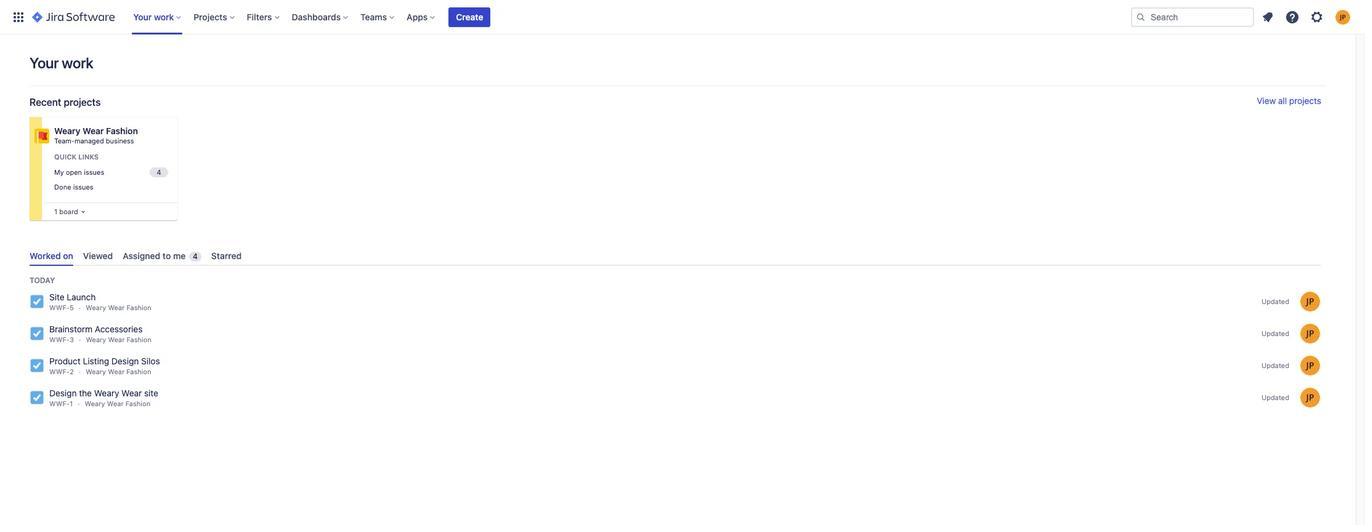 Task type: vqa. For each thing, say whether or not it's contained in the screenshot.
in associated with shortcuts
no



Task type: locate. For each thing, give the bounding box(es) containing it.
teams
[[361, 11, 387, 22]]

your profile and settings image
[[1336, 10, 1351, 24]]

fashion
[[106, 126, 138, 136], [127, 304, 151, 312], [127, 336, 151, 344], [127, 368, 151, 376], [126, 400, 150, 408]]

· inside brainstorm accessories wwf-3 · weary wear fashion
[[79, 336, 81, 344]]

weary up team-
[[54, 126, 80, 136]]

help image
[[1285, 10, 1300, 24]]

1
[[54, 208, 57, 216], [70, 400, 73, 408]]

quick
[[54, 153, 76, 161]]

0 vertical spatial james peterson image
[[1301, 292, 1320, 312]]

1 horizontal spatial 1
[[70, 400, 73, 408]]

1 wwf- from the top
[[49, 304, 70, 312]]

design inside the design the weary wear site wwf-1 · weary wear fashion
[[49, 388, 77, 399]]

listing
[[83, 356, 109, 367]]

2 vertical spatial james peterson image
[[1301, 356, 1320, 376]]

·
[[79, 304, 81, 312], [79, 336, 81, 344], [79, 368, 81, 376], [78, 400, 80, 408]]

site launch wwf-5 · weary wear fashion
[[49, 292, 151, 312]]

design left the
[[49, 388, 77, 399]]

0 vertical spatial issues
[[84, 168, 104, 176]]

fashion down site
[[126, 400, 150, 408]]

1 vertical spatial design
[[49, 388, 77, 399]]

launch
[[67, 292, 96, 303]]

wear inside product listing design silos wwf-2 · weary wear fashion
[[108, 368, 125, 376]]

4 wwf- from the top
[[49, 400, 70, 408]]

design
[[111, 356, 139, 367], [49, 388, 77, 399]]

2 updated from the top
[[1262, 330, 1290, 338]]

2 james peterson image from the top
[[1301, 324, 1320, 344]]

james peterson image for brainstorm accessories
[[1301, 324, 1320, 344]]

weary
[[54, 126, 80, 136], [86, 304, 106, 312], [86, 336, 106, 344], [86, 368, 106, 376], [94, 388, 119, 399], [85, 400, 105, 408]]

· right 3
[[79, 336, 81, 344]]

0 horizontal spatial your work
[[30, 54, 93, 71]]

weary down launch
[[86, 304, 106, 312]]

work up recent projects
[[62, 54, 93, 71]]

view all projects
[[1257, 96, 1322, 106]]

1 horizontal spatial work
[[154, 11, 174, 22]]

wear down listing
[[108, 368, 125, 376]]

1 vertical spatial your work
[[30, 54, 93, 71]]

wwf-
[[49, 304, 70, 312], [49, 336, 70, 344], [49, 368, 70, 376], [49, 400, 70, 408]]

board image
[[78, 207, 88, 217]]

product
[[49, 356, 81, 367]]

wear up accessories
[[108, 304, 125, 312]]

1 left board
[[54, 208, 57, 216]]

weary down the
[[85, 400, 105, 408]]

weary up listing
[[86, 336, 106, 344]]

updated for product listing design silos
[[1262, 362, 1290, 370]]

fashion up accessories
[[127, 304, 151, 312]]

wear down accessories
[[108, 336, 125, 344]]

· right 5
[[79, 304, 81, 312]]

assigned to me
[[123, 251, 186, 261]]

3 james peterson image from the top
[[1301, 356, 1320, 376]]

weary down listing
[[86, 368, 106, 376]]

0 horizontal spatial your
[[30, 54, 59, 71]]

1 vertical spatial james peterson image
[[1301, 324, 1320, 344]]

appswitcher icon image
[[11, 10, 26, 24]]

1 horizontal spatial your
[[133, 11, 152, 22]]

0 vertical spatial your work
[[133, 11, 174, 22]]

your work up recent projects
[[30, 54, 93, 71]]

1 board
[[54, 208, 78, 216]]

on
[[63, 251, 73, 261]]

updated for design the weary wear site
[[1262, 394, 1290, 402]]

wwf- down site
[[49, 304, 70, 312]]

design the weary wear site wwf-1 · weary wear fashion
[[49, 388, 158, 408]]

your
[[133, 11, 152, 22], [30, 54, 59, 71]]

wwf- down brainstorm
[[49, 336, 70, 344]]

assigned
[[123, 251, 160, 261]]

5
[[70, 304, 74, 312]]

wear up managed
[[83, 126, 104, 136]]

accessories
[[95, 324, 143, 335]]

tab list
[[25, 246, 1327, 266]]

· inside site launch wwf-5 · weary wear fashion
[[79, 304, 81, 312]]

issues down links
[[84, 168, 104, 176]]

your work left projects
[[133, 11, 174, 22]]

dashboards button
[[288, 7, 353, 27]]

issues down my open issues
[[73, 183, 93, 191]]

1 vertical spatial 1
[[70, 400, 73, 408]]

wear
[[83, 126, 104, 136], [108, 304, 125, 312], [108, 336, 125, 344], [108, 368, 125, 376], [121, 388, 142, 399], [107, 400, 124, 408]]

banner
[[0, 0, 1365, 35]]

projects right all
[[1290, 96, 1322, 106]]

0 vertical spatial design
[[111, 356, 139, 367]]

apps
[[407, 11, 428, 22]]

1 horizontal spatial your work
[[133, 11, 174, 22]]

4 updated from the top
[[1262, 394, 1290, 402]]

the
[[79, 388, 92, 399]]

fashion down accessories
[[127, 336, 151, 344]]

done issues
[[54, 183, 93, 191]]

1 vertical spatial work
[[62, 54, 93, 71]]

0 vertical spatial work
[[154, 11, 174, 22]]

team-
[[54, 137, 75, 145]]

1 down 2
[[70, 400, 73, 408]]

0 horizontal spatial projects
[[64, 97, 101, 108]]

0 vertical spatial 1
[[54, 208, 57, 216]]

1 updated from the top
[[1262, 298, 1290, 306]]

1 james peterson image from the top
[[1301, 292, 1320, 312]]

fashion down silos
[[127, 368, 151, 376]]

0 vertical spatial your
[[133, 11, 152, 22]]

tab list containing worked on
[[25, 246, 1327, 266]]

jira software image
[[32, 10, 115, 24], [32, 10, 115, 24]]

business
[[106, 137, 134, 145]]

0 horizontal spatial 1
[[54, 208, 57, 216]]

· inside the design the weary wear site wwf-1 · weary wear fashion
[[78, 400, 80, 408]]

projects up weary wear fashion team-managed business
[[64, 97, 101, 108]]

your work
[[133, 11, 174, 22], [30, 54, 93, 71]]

projects button
[[190, 7, 239, 27]]

issues
[[84, 168, 104, 176], [73, 183, 93, 191]]

apps button
[[403, 7, 440, 27]]

james peterson image
[[1301, 292, 1320, 312], [1301, 324, 1320, 344], [1301, 356, 1320, 376]]

Search field
[[1131, 7, 1254, 27]]

3
[[70, 336, 74, 344]]

updated
[[1262, 298, 1290, 306], [1262, 330, 1290, 338], [1262, 362, 1290, 370], [1262, 394, 1290, 402]]

filters
[[247, 11, 272, 22]]

work left projects
[[154, 11, 174, 22]]

worked
[[30, 251, 61, 261]]

create
[[456, 11, 483, 22]]

3 wwf- from the top
[[49, 368, 70, 376]]

fashion up business
[[106, 126, 138, 136]]

james peterson image for site launch
[[1301, 292, 1320, 312]]

1 inside dropdown button
[[54, 208, 57, 216]]

my
[[54, 168, 64, 176]]

design left silos
[[111, 356, 139, 367]]

1 horizontal spatial design
[[111, 356, 139, 367]]

filters button
[[243, 7, 284, 27]]

· right 2
[[79, 368, 81, 376]]

1 vertical spatial your
[[30, 54, 59, 71]]

wwf- down product
[[49, 368, 70, 376]]

weary inside site launch wwf-5 · weary wear fashion
[[86, 304, 106, 312]]

wwf- inside brainstorm accessories wwf-3 · weary wear fashion
[[49, 336, 70, 344]]

projects
[[1290, 96, 1322, 106], [64, 97, 101, 108]]

2 wwf- from the top
[[49, 336, 70, 344]]

3 updated from the top
[[1262, 362, 1290, 370]]

work
[[154, 11, 174, 22], [62, 54, 93, 71]]

wear inside weary wear fashion team-managed business
[[83, 126, 104, 136]]

1 inside the design the weary wear site wwf-1 · weary wear fashion
[[70, 400, 73, 408]]

view all projects link
[[1257, 96, 1322, 108]]

today
[[30, 276, 55, 285]]

· down the
[[78, 400, 80, 408]]

wwf- down 2
[[49, 400, 70, 408]]

0 horizontal spatial design
[[49, 388, 77, 399]]



Task type: describe. For each thing, give the bounding box(es) containing it.
recent
[[30, 97, 61, 108]]

wear inside site launch wwf-5 · weary wear fashion
[[108, 304, 125, 312]]

fashion inside weary wear fashion team-managed business
[[106, 126, 138, 136]]

banner containing your work
[[0, 0, 1365, 35]]

work inside popup button
[[154, 11, 174, 22]]

issues inside 'link'
[[84, 168, 104, 176]]

quick links
[[54, 153, 99, 161]]

2
[[70, 368, 74, 376]]

updated for site launch
[[1262, 298, 1290, 306]]

primary element
[[7, 0, 1131, 34]]

starred
[[211, 251, 242, 261]]

viewed
[[83, 251, 113, 261]]

1 vertical spatial issues
[[73, 183, 93, 191]]

done issues link
[[52, 181, 170, 195]]

all
[[1278, 96, 1287, 106]]

my open issues
[[54, 168, 104, 176]]

brainstorm accessories wwf-3 · weary wear fashion
[[49, 324, 151, 344]]

1 board button
[[52, 205, 88, 219]]

me
[[173, 251, 186, 261]]

managed
[[75, 137, 104, 145]]

teams button
[[357, 7, 399, 27]]

projects
[[194, 11, 227, 22]]

your work button
[[130, 7, 186, 27]]

4
[[193, 252, 198, 261]]

design inside product listing design silos wwf-2 · weary wear fashion
[[111, 356, 139, 367]]

open
[[66, 168, 82, 176]]

fashion inside site launch wwf-5 · weary wear fashion
[[127, 304, 151, 312]]

recent projects
[[30, 97, 101, 108]]

wwf- inside product listing design silos wwf-2 · weary wear fashion
[[49, 368, 70, 376]]

create button
[[449, 7, 491, 27]]

notifications image
[[1261, 10, 1275, 24]]

james peterson image for product listing design silos
[[1301, 356, 1320, 376]]

weary wear fashion team-managed business
[[54, 126, 138, 145]]

wear inside brainstorm accessories wwf-3 · weary wear fashion
[[108, 336, 125, 344]]

your inside popup button
[[133, 11, 152, 22]]

site
[[144, 388, 158, 399]]

links
[[78, 153, 99, 161]]

updated for brainstorm accessories
[[1262, 330, 1290, 338]]

view
[[1257, 96, 1276, 106]]

wear down product listing design silos wwf-2 · weary wear fashion
[[107, 400, 124, 408]]

dashboards
[[292, 11, 341, 22]]

board
[[59, 208, 78, 216]]

worked on
[[30, 251, 73, 261]]

fashion inside product listing design silos wwf-2 · weary wear fashion
[[127, 368, 151, 376]]

weary inside brainstorm accessories wwf-3 · weary wear fashion
[[86, 336, 106, 344]]

site
[[49, 292, 64, 303]]

weary right the
[[94, 388, 119, 399]]

wwf- inside site launch wwf-5 · weary wear fashion
[[49, 304, 70, 312]]

fashion inside the design the weary wear site wwf-1 · weary wear fashion
[[126, 400, 150, 408]]

0 horizontal spatial work
[[62, 54, 93, 71]]

weary inside product listing design silos wwf-2 · weary wear fashion
[[86, 368, 106, 376]]

wwf- inside the design the weary wear site wwf-1 · weary wear fashion
[[49, 400, 70, 408]]

my open issues link
[[52, 166, 170, 179]]

· inside product listing design silos wwf-2 · weary wear fashion
[[79, 368, 81, 376]]

weary inside weary wear fashion team-managed business
[[54, 126, 80, 136]]

settings image
[[1310, 10, 1325, 24]]

1 horizontal spatial projects
[[1290, 96, 1322, 106]]

done
[[54, 183, 71, 191]]

your work inside popup button
[[133, 11, 174, 22]]

fashion inside brainstorm accessories wwf-3 · weary wear fashion
[[127, 336, 151, 344]]

to
[[163, 251, 171, 261]]

silos
[[141, 356, 160, 367]]

wear left site
[[121, 388, 142, 399]]

brainstorm
[[49, 324, 93, 335]]

james peterson image
[[1301, 388, 1320, 408]]

product listing design silos wwf-2 · weary wear fashion
[[49, 356, 160, 376]]

search image
[[1136, 12, 1146, 22]]



